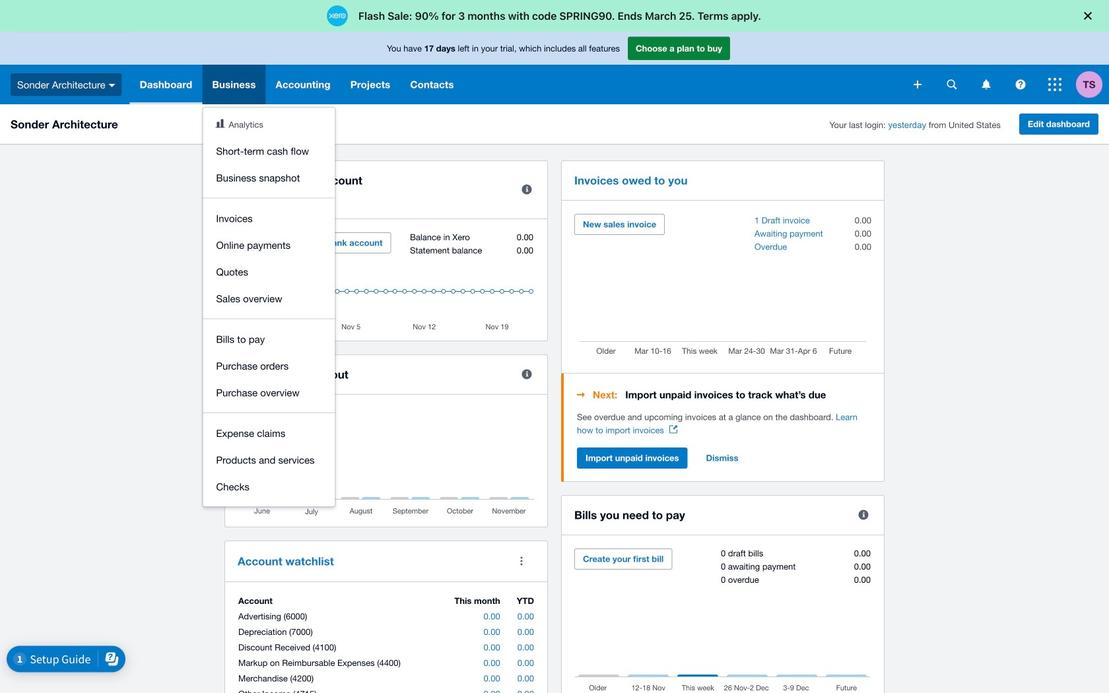 Task type: locate. For each thing, give the bounding box(es) containing it.
1 horizontal spatial svg image
[[1016, 80, 1026, 90]]

accounts watchlist options image
[[509, 548, 535, 575]]

list box
[[203, 108, 335, 507]]

empty state bank feed widget with a tooltip explaining the feature. includes a 'securely connect a bank account' button and a data-less flat line graph marking four weekly dates, indicating future account balance tracking. image
[[238, 233, 535, 331]]

0 horizontal spatial svg image
[[109, 84, 115, 87]]

svg image
[[1016, 80, 1026, 90], [109, 84, 115, 87]]

heading
[[577, 387, 872, 403]]

header chart image
[[216, 119, 225, 128]]

dialog
[[0, 0, 1110, 32]]

empty state of the bills widget with a 'create your first bill' button and an unpopulated column graph. image
[[575, 549, 872, 694]]

svg image
[[1049, 78, 1062, 91], [948, 80, 958, 90], [983, 80, 991, 90], [914, 81, 922, 89]]

opens in a new tab image
[[670, 426, 678, 434]]

banner
[[0, 32, 1110, 507]]

group
[[203, 108, 335, 507]]

panel body document
[[577, 411, 872, 437], [577, 411, 872, 437]]



Task type: vqa. For each thing, say whether or not it's contained in the screenshot.
bottommost Manage menu toggle icon
no



Task type: describe. For each thing, give the bounding box(es) containing it.
empty state widget for the total cash in and out feature, displaying a column graph summarising bank transaction data as total money in versus total money out across all connected bank accounts, enabling a visual comparison of the two amounts. image
[[238, 408, 535, 517]]



